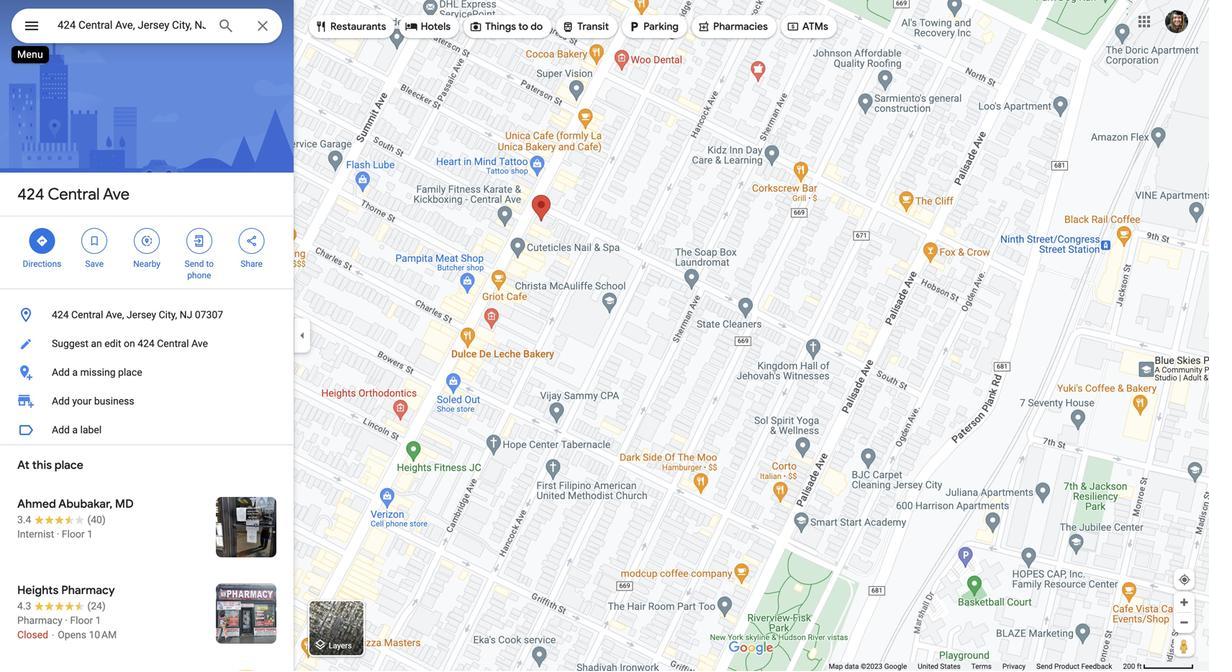 Task type: describe. For each thing, give the bounding box(es) containing it.
add for add a label
[[52, 424, 70, 436]]

(24)
[[87, 601, 106, 613]]

 transit
[[562, 19, 609, 35]]

edit
[[105, 338, 121, 350]]

send to phone
[[185, 259, 214, 281]]


[[628, 19, 641, 35]]

atms
[[803, 20, 828, 33]]

layers
[[329, 642, 352, 651]]

md
[[115, 497, 134, 512]]

phone
[[187, 271, 211, 281]]

google account: giulia masi  
(giulia.masi@adept.ai) image
[[1165, 10, 1188, 33]]

add a missing place
[[52, 367, 142, 379]]

abubakar,
[[58, 497, 112, 512]]

 things to do
[[469, 19, 543, 35]]


[[88, 233, 101, 249]]

add your business link
[[0, 387, 294, 416]]

at
[[17, 458, 29, 473]]

at this place
[[17, 458, 83, 473]]

send product feedback button
[[1037, 662, 1112, 672]]

©2023
[[861, 663, 883, 671]]

07307
[[195, 309, 223, 321]]

add a missing place button
[[0, 358, 294, 387]]

directions
[[23, 259, 61, 269]]

 restaurants
[[315, 19, 386, 35]]

parking
[[644, 20, 679, 33]]

terms button
[[972, 662, 992, 672]]

hotels
[[421, 20, 451, 33]]

10 am
[[89, 629, 117, 641]]


[[562, 19, 575, 35]]

suggest
[[52, 338, 89, 350]]

0 horizontal spatial ave
[[103, 184, 130, 204]]

 atms
[[787, 19, 828, 35]]

424 central ave, jersey city, nj 07307
[[52, 309, 223, 321]]

zoom out image
[[1179, 618, 1190, 628]]

 hotels
[[405, 19, 451, 35]]

do
[[531, 20, 543, 33]]

add a label
[[52, 424, 102, 436]]

city,
[[159, 309, 177, 321]]

200
[[1123, 663, 1135, 671]]

(40)
[[87, 514, 106, 526]]


[[405, 19, 418, 35]]

1 vertical spatial place
[[55, 458, 83, 473]]

things
[[485, 20, 516, 33]]


[[469, 19, 482, 35]]

map
[[829, 663, 843, 671]]

ave inside 'button'
[[191, 338, 208, 350]]

ahmed
[[17, 497, 56, 512]]

missing
[[80, 367, 116, 379]]

200 ft
[[1123, 663, 1142, 671]]

a for label
[[72, 424, 78, 436]]

ahmed abubakar, md
[[17, 497, 134, 512]]

424 central ave
[[17, 184, 130, 204]]

 search field
[[12, 9, 282, 46]]

pharmacies
[[713, 20, 768, 33]]

show street view coverage image
[[1174, 636, 1195, 657]]

add for add your business
[[52, 396, 70, 407]]

data
[[845, 663, 859, 671]]


[[787, 19, 800, 35]]

suggest an edit on 424 central ave button
[[0, 330, 294, 358]]

424 Central Ave, Jersey City, NJ 07307 field
[[12, 9, 282, 43]]

collapse side panel image
[[294, 328, 310, 344]]

business
[[94, 396, 134, 407]]


[[697, 19, 710, 35]]

product
[[1055, 663, 1080, 671]]

suggest an edit on 424 central ave
[[52, 338, 208, 350]]

restaurants
[[330, 20, 386, 33]]

opens
[[58, 629, 86, 641]]

ave,
[[106, 309, 124, 321]]

united states
[[918, 663, 961, 671]]


[[140, 233, 153, 249]]


[[23, 15, 40, 36]]

closed
[[17, 629, 48, 641]]

central for ave
[[48, 184, 100, 204]]

floor for pharmacy
[[70, 615, 93, 627]]

google
[[884, 663, 907, 671]]

4.3 stars 24 reviews image
[[17, 600, 106, 614]]

 parking
[[628, 19, 679, 35]]

424 for 424 central ave, jersey city, nj 07307
[[52, 309, 69, 321]]

united states button
[[918, 662, 961, 672]]

united
[[918, 663, 939, 671]]

to inside the  things to do
[[519, 20, 528, 33]]



Task type: locate. For each thing, give the bounding box(es) containing it.
1 down the (40)
[[87, 529, 93, 541]]

ave up actions for 424 central ave region
[[103, 184, 130, 204]]

0 vertical spatial to
[[519, 20, 528, 33]]

footer inside google maps element
[[829, 662, 1123, 672]]

1 horizontal spatial place
[[118, 367, 142, 379]]

 pharmacies
[[697, 19, 768, 35]]

states
[[940, 663, 961, 671]]

· for abubakar,
[[57, 529, 59, 541]]

ups access point location image
[[204, 670, 294, 672]]

0 horizontal spatial 1
[[87, 529, 93, 541]]

pharmacy up the (24)
[[61, 583, 115, 598]]

pharmacy inside pharmacy · floor 1 closed ⋅ opens 10 am
[[17, 615, 62, 627]]

send product feedback
[[1037, 663, 1112, 671]]

2 add from the top
[[52, 396, 70, 407]]

privacy
[[1003, 663, 1026, 671]]

2 vertical spatial 424
[[138, 338, 155, 350]]

send for send product feedback
[[1037, 663, 1053, 671]]

floor for abubakar,
[[62, 529, 85, 541]]

actions for 424 central ave region
[[0, 217, 294, 289]]

2 vertical spatial central
[[157, 338, 189, 350]]

0 horizontal spatial send
[[185, 259, 204, 269]]

send up phone
[[185, 259, 204, 269]]

nearby
[[133, 259, 160, 269]]

place down suggest an edit on 424 central ave
[[118, 367, 142, 379]]

send inside button
[[1037, 663, 1053, 671]]

424 up suggest
[[52, 309, 69, 321]]

1 horizontal spatial to
[[519, 20, 528, 33]]

add your business
[[52, 396, 134, 407]]

0 horizontal spatial place
[[55, 458, 83, 473]]

1 vertical spatial to
[[206, 259, 214, 269]]


[[36, 233, 49, 249]]

2 a from the top
[[72, 424, 78, 436]]

0 vertical spatial send
[[185, 259, 204, 269]]

share
[[241, 259, 263, 269]]

place right this
[[55, 458, 83, 473]]

place inside button
[[118, 367, 142, 379]]

show your location image
[[1178, 574, 1191, 587]]

to inside the send to phone
[[206, 259, 214, 269]]

to up phone
[[206, 259, 214, 269]]

1 horizontal spatial ·
[[65, 615, 68, 627]]

floor down "3.4 stars 40 reviews" image
[[62, 529, 85, 541]]

map data ©2023 google
[[829, 663, 907, 671]]

transit
[[578, 20, 609, 33]]

· down "3.4 stars 40 reviews" image
[[57, 529, 59, 541]]

terms
[[972, 663, 992, 671]]

floor
[[62, 529, 85, 541], [70, 615, 93, 627]]

save
[[85, 259, 104, 269]]

0 horizontal spatial to
[[206, 259, 214, 269]]

424 up 
[[17, 184, 44, 204]]

an
[[91, 338, 102, 350]]

 button
[[12, 9, 52, 46]]

internist
[[17, 529, 54, 541]]

1 vertical spatial central
[[71, 309, 103, 321]]

1 vertical spatial a
[[72, 424, 78, 436]]

send left product
[[1037, 663, 1053, 671]]

a left label
[[72, 424, 78, 436]]

1 horizontal spatial ave
[[191, 338, 208, 350]]

central left ave,
[[71, 309, 103, 321]]

a for missing
[[72, 367, 78, 379]]

1 vertical spatial add
[[52, 396, 70, 407]]

add
[[52, 367, 70, 379], [52, 396, 70, 407], [52, 424, 70, 436]]

pharmacy
[[61, 583, 115, 598], [17, 615, 62, 627]]

1 horizontal spatial send
[[1037, 663, 1053, 671]]

1 down the (24)
[[95, 615, 101, 627]]

send
[[185, 259, 204, 269], [1037, 663, 1053, 671]]

1 vertical spatial ·
[[65, 615, 68, 627]]

central
[[48, 184, 100, 204], [71, 309, 103, 321], [157, 338, 189, 350]]

ave
[[103, 184, 130, 204], [191, 338, 208, 350]]

1 horizontal spatial 1
[[95, 615, 101, 627]]

2 horizontal spatial 424
[[138, 338, 155, 350]]

floor inside pharmacy · floor 1 closed ⋅ opens 10 am
[[70, 615, 93, 627]]

central up 
[[48, 184, 100, 204]]

1 vertical spatial 1
[[95, 615, 101, 627]]

424 central ave main content
[[0, 0, 294, 672]]

3.4
[[17, 514, 31, 526]]

on
[[124, 338, 135, 350]]

2 vertical spatial add
[[52, 424, 70, 436]]

zoom in image
[[1179, 597, 1190, 608]]

1 vertical spatial floor
[[70, 615, 93, 627]]

ave down 07307
[[191, 338, 208, 350]]

0 vertical spatial 424
[[17, 184, 44, 204]]

add left your
[[52, 396, 70, 407]]

central down the city,
[[157, 338, 189, 350]]

· for pharmacy
[[65, 615, 68, 627]]

1 vertical spatial ave
[[191, 338, 208, 350]]

0 vertical spatial pharmacy
[[61, 583, 115, 598]]

None field
[[58, 17, 206, 34]]

privacy button
[[1003, 662, 1026, 672]]

to left do
[[519, 20, 528, 33]]

pharmacy up 'closed'
[[17, 615, 62, 627]]

send for send to phone
[[185, 259, 204, 269]]

0 vertical spatial central
[[48, 184, 100, 204]]

0 vertical spatial floor
[[62, 529, 85, 541]]

200 ft button
[[1123, 663, 1194, 671]]

to
[[519, 20, 528, 33], [206, 259, 214, 269]]

0 vertical spatial a
[[72, 367, 78, 379]]

0 horizontal spatial 424
[[17, 184, 44, 204]]

424 inside 424 central ave, jersey city, nj 07307 button
[[52, 309, 69, 321]]

add down suggest
[[52, 367, 70, 379]]

none field inside 424 central ave, jersey city, nj 07307 field
[[58, 17, 206, 34]]

1 vertical spatial pharmacy
[[17, 615, 62, 627]]

0 vertical spatial place
[[118, 367, 142, 379]]

google maps element
[[0, 0, 1209, 672]]

heights pharmacy
[[17, 583, 115, 598]]

424
[[17, 184, 44, 204], [52, 309, 69, 321], [138, 338, 155, 350]]

1 vertical spatial 424
[[52, 309, 69, 321]]

4.3
[[17, 601, 31, 613]]

place
[[118, 367, 142, 379], [55, 458, 83, 473]]

0 horizontal spatial ·
[[57, 529, 59, 541]]

label
[[80, 424, 102, 436]]

1 vertical spatial send
[[1037, 663, 1053, 671]]

send inside the send to phone
[[185, 259, 204, 269]]

3.4 stars 40 reviews image
[[17, 513, 106, 528]]

1 add from the top
[[52, 367, 70, 379]]

add left label
[[52, 424, 70, 436]]

footer containing map data ©2023 google
[[829, 662, 1123, 672]]

3 add from the top
[[52, 424, 70, 436]]


[[193, 233, 206, 249]]

feedback
[[1082, 663, 1112, 671]]

footer
[[829, 662, 1123, 672]]

1 horizontal spatial 424
[[52, 309, 69, 321]]

central for ave,
[[71, 309, 103, 321]]

central inside 'button'
[[157, 338, 189, 350]]

this
[[32, 458, 52, 473]]

1 for abubakar,
[[87, 529, 93, 541]]

add a label button
[[0, 416, 294, 445]]

424 central ave, jersey city, nj 07307 button
[[0, 301, 294, 330]]

add for add a missing place
[[52, 367, 70, 379]]


[[245, 233, 258, 249]]

424 for 424 central ave
[[17, 184, 44, 204]]

·
[[57, 529, 59, 541], [65, 615, 68, 627]]

424 inside suggest an edit on 424 central ave 'button'
[[138, 338, 155, 350]]

· down 4.3 stars 24 reviews image
[[65, 615, 68, 627]]

your
[[72, 396, 92, 407]]

1 for pharmacy
[[95, 615, 101, 627]]

1 inside pharmacy · floor 1 closed ⋅ opens 10 am
[[95, 615, 101, 627]]

pharmacy · floor 1 closed ⋅ opens 10 am
[[17, 615, 117, 641]]

· inside pharmacy · floor 1 closed ⋅ opens 10 am
[[65, 615, 68, 627]]

0 vertical spatial ·
[[57, 529, 59, 541]]

jersey
[[127, 309, 156, 321]]

central inside button
[[71, 309, 103, 321]]

⋅
[[51, 629, 55, 641]]

ft
[[1137, 663, 1142, 671]]

0 vertical spatial 1
[[87, 529, 93, 541]]

internist · floor 1
[[17, 529, 93, 541]]


[[315, 19, 328, 35]]

424 right on
[[138, 338, 155, 350]]

floor up opens
[[70, 615, 93, 627]]

heights
[[17, 583, 59, 598]]

1 a from the top
[[72, 367, 78, 379]]

0 vertical spatial add
[[52, 367, 70, 379]]

a left missing
[[72, 367, 78, 379]]

nj
[[180, 309, 192, 321]]

0 vertical spatial ave
[[103, 184, 130, 204]]



Task type: vqa. For each thing, say whether or not it's contained in the screenshot.
field
yes



